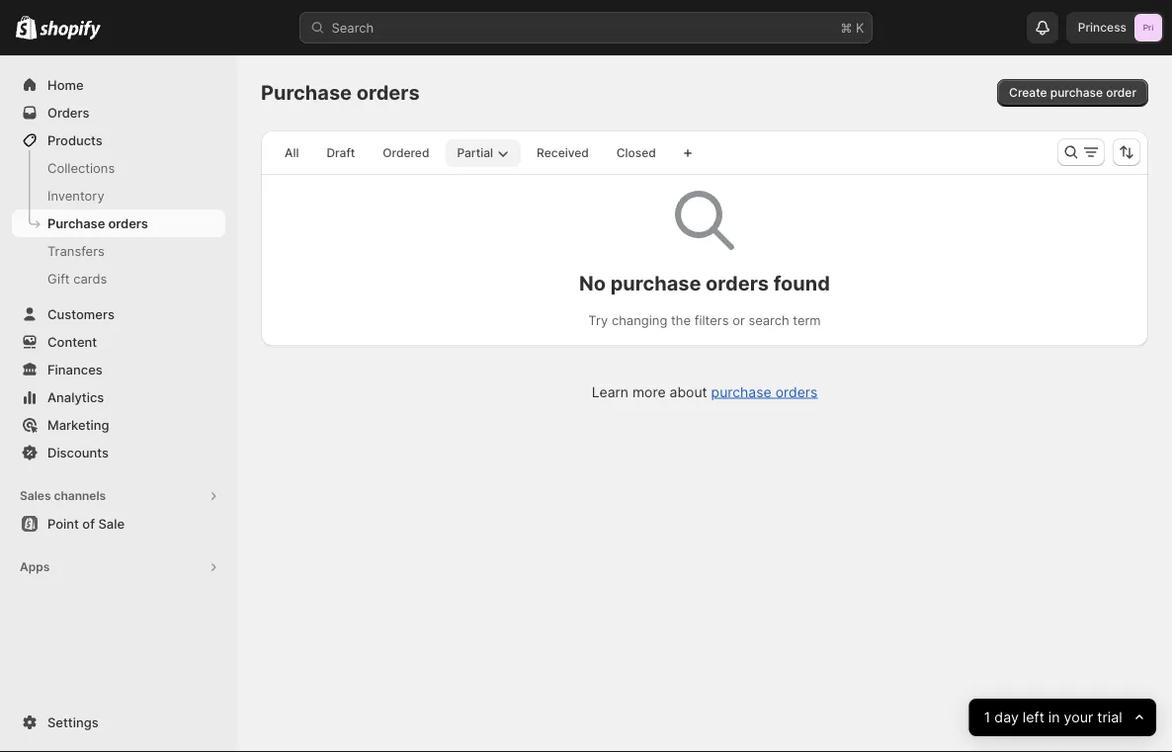 Task type: vqa. For each thing, say whether or not it's contained in the screenshot.
purchase to the middle
yes



Task type: locate. For each thing, give the bounding box(es) containing it.
1 horizontal spatial purchase
[[711, 383, 772, 400]]

received
[[537, 146, 589, 160]]

filters
[[695, 313, 729, 328]]

analytics
[[47, 389, 104, 405]]

trial
[[1098, 709, 1123, 726]]

purchase orders
[[261, 81, 420, 105], [47, 215, 148, 231]]

your
[[1064, 709, 1094, 726]]

purchase for create
[[1050, 85, 1103, 100]]

0 vertical spatial purchase
[[261, 81, 352, 105]]

purchase orders link
[[711, 383, 818, 400]]

orders up or at top
[[706, 271, 769, 295]]

all
[[285, 146, 299, 160]]

purchase inside purchase orders link
[[47, 215, 105, 231]]

shopify image
[[40, 20, 101, 40]]

marketing link
[[12, 411, 225, 439]]

collections link
[[12, 154, 225, 182]]

tab list
[[269, 138, 672, 167]]

discounts link
[[12, 439, 225, 466]]

purchase up all on the top left of page
[[261, 81, 352, 105]]

content link
[[12, 328, 225, 356]]

0 vertical spatial purchase
[[1050, 85, 1103, 100]]

1 vertical spatial purchase
[[47, 215, 105, 231]]

changing
[[612, 313, 667, 328]]

collections
[[47, 160, 115, 175]]

sales channels
[[20, 489, 106, 503]]

purchase orders link
[[12, 210, 225, 237]]

marketing
[[47, 417, 109, 432]]

empty search results image
[[675, 191, 734, 250]]

order
[[1106, 85, 1137, 100]]

point of sale link
[[12, 510, 225, 538]]

settings
[[47, 715, 99, 730]]

purchase left order
[[1050, 85, 1103, 100]]

purchase for no
[[610, 271, 701, 295]]

the
[[671, 313, 691, 328]]

finances link
[[12, 356, 225, 383]]

0 horizontal spatial purchase
[[47, 215, 105, 231]]

1 day left in your trial
[[984, 709, 1123, 726]]

2 horizontal spatial purchase
[[1050, 85, 1103, 100]]

purchase orders up draft
[[261, 81, 420, 105]]

no purchase orders found
[[579, 271, 830, 295]]

purchase
[[261, 81, 352, 105], [47, 215, 105, 231]]

0 horizontal spatial purchase
[[610, 271, 701, 295]]

all link
[[273, 139, 311, 167]]

purchase orders down "inventory" link
[[47, 215, 148, 231]]

purchase
[[1050, 85, 1103, 100], [610, 271, 701, 295], [711, 383, 772, 400]]

purchase right about
[[711, 383, 772, 400]]

gift cards link
[[12, 265, 225, 293]]

princess
[[1078, 20, 1127, 35]]

0 horizontal spatial purchase orders
[[47, 215, 148, 231]]

partial
[[457, 146, 493, 160]]

search
[[749, 313, 789, 328]]

learn
[[592, 383, 629, 400]]

ordered
[[383, 146, 429, 160]]

k
[[856, 20, 864, 35]]

about
[[670, 383, 707, 400]]

princess image
[[1135, 14, 1162, 42]]

search
[[332, 20, 374, 35]]

purchase up transfers
[[47, 215, 105, 231]]

cards
[[73, 271, 107, 286]]

try
[[588, 313, 608, 328]]

draft link
[[315, 139, 367, 167]]

learn more about purchase orders
[[592, 383, 818, 400]]

draft
[[327, 146, 355, 160]]

more
[[632, 383, 666, 400]]

customers link
[[12, 300, 225, 328]]

0 vertical spatial purchase orders
[[261, 81, 420, 105]]

sales channels button
[[12, 482, 225, 510]]

tab list containing all
[[269, 138, 672, 167]]

1 vertical spatial purchase
[[610, 271, 701, 295]]

closed
[[617, 146, 656, 160]]

shopify image
[[16, 15, 37, 39]]

apps
[[20, 560, 50, 574]]

partial button
[[445, 139, 521, 167]]

orders
[[357, 81, 420, 105], [108, 215, 148, 231], [706, 271, 769, 295], [775, 383, 818, 400]]

purchase up changing
[[610, 271, 701, 295]]



Task type: describe. For each thing, give the bounding box(es) containing it.
products link
[[12, 127, 225, 154]]

gift
[[47, 271, 70, 286]]

in
[[1049, 709, 1060, 726]]

customers
[[47, 306, 115, 322]]

⌘ k
[[841, 20, 864, 35]]

orders
[[47, 105, 89, 120]]

home link
[[12, 71, 225, 99]]

settings link
[[12, 709, 225, 736]]

transfers
[[47, 243, 105, 258]]

orders down "inventory" link
[[108, 215, 148, 231]]

found
[[774, 271, 830, 295]]

⌘
[[841, 20, 852, 35]]

1
[[984, 709, 991, 726]]

channels
[[54, 489, 106, 503]]

closed link
[[605, 139, 668, 167]]

finances
[[47, 362, 103, 377]]

ordered link
[[371, 139, 441, 167]]

1 horizontal spatial purchase orders
[[261, 81, 420, 105]]

of
[[82, 516, 95, 531]]

left
[[1023, 709, 1045, 726]]

create purchase order
[[1009, 85, 1137, 100]]

home
[[47, 77, 84, 92]]

sales
[[20, 489, 51, 503]]

sale
[[98, 516, 125, 531]]

discounts
[[47, 445, 109, 460]]

apps button
[[12, 553, 225, 581]]

1 vertical spatial purchase orders
[[47, 215, 148, 231]]

inventory link
[[12, 182, 225, 210]]

term
[[793, 313, 821, 328]]

try changing the filters or search term
[[588, 313, 821, 328]]

gift cards
[[47, 271, 107, 286]]

inventory
[[47, 188, 104, 203]]

point of sale button
[[0, 510, 237, 538]]

orders down term
[[775, 383, 818, 400]]

no
[[579, 271, 606, 295]]

point of sale
[[47, 516, 125, 531]]

1 horizontal spatial purchase
[[261, 81, 352, 105]]

create
[[1009, 85, 1047, 100]]

content
[[47, 334, 97, 349]]

products
[[47, 132, 103, 148]]

received link
[[525, 139, 601, 167]]

orders link
[[12, 99, 225, 127]]

1 day left in your trial button
[[969, 699, 1156, 736]]

2 vertical spatial purchase
[[711, 383, 772, 400]]

day
[[995, 709, 1019, 726]]

point
[[47, 516, 79, 531]]

orders up ordered
[[357, 81, 420, 105]]

analytics link
[[12, 383, 225, 411]]

transfers link
[[12, 237, 225, 265]]

create purchase order link
[[997, 79, 1148, 107]]

or
[[732, 313, 745, 328]]



